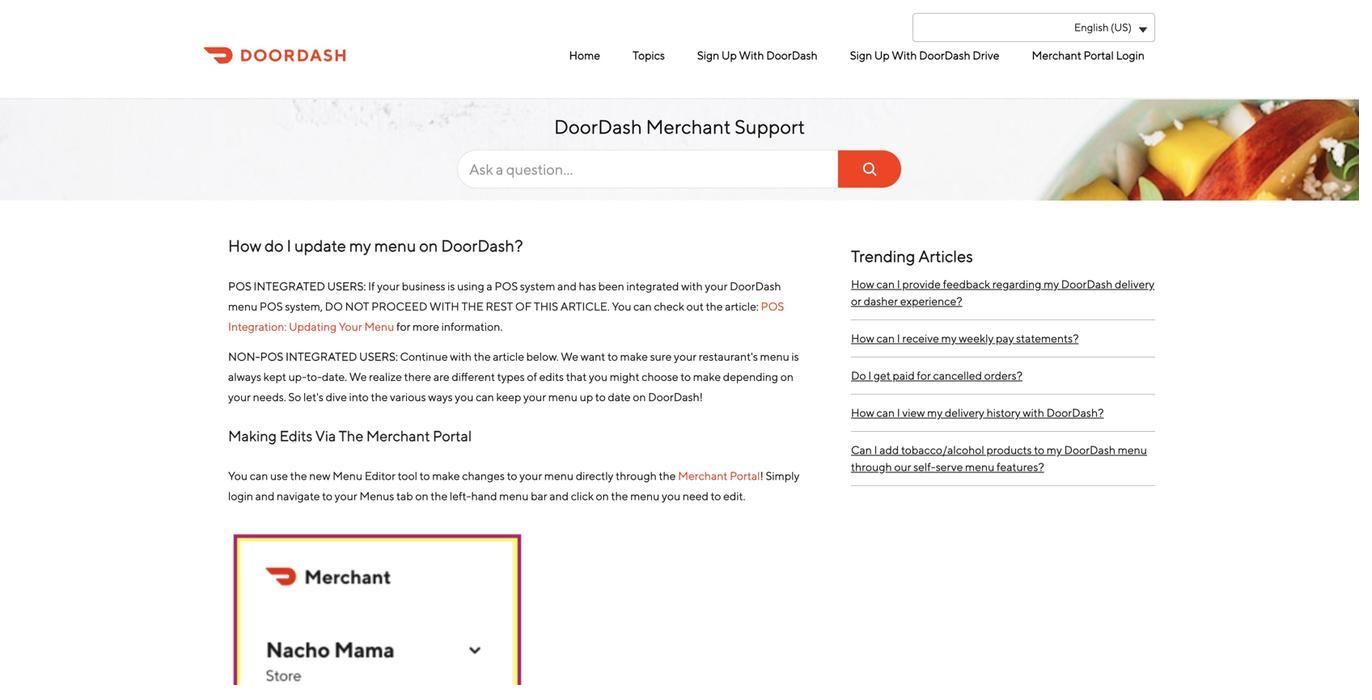 Task type: vqa. For each thing, say whether or not it's contained in the screenshot.
DoorDash?
yes



Task type: locate. For each thing, give the bounding box(es) containing it.
how up or
[[852, 278, 875, 291]]

choose
[[642, 370, 679, 384]]

0 vertical spatial portal
[[1084, 49, 1115, 62]]

doordash down home link
[[554, 115, 643, 138]]

1 vertical spatial users:
[[359, 350, 398, 363]]

pos inside 'pos integration: updating your menu'
[[761, 300, 785, 313]]

0 vertical spatial delivery
[[1115, 278, 1155, 291]]

sign up with doordash
[[698, 49, 818, 62]]

!
[[761, 469, 764, 483]]

1 vertical spatial delivery
[[945, 406, 985, 420]]

pos integration: updating your menu link
[[228, 300, 785, 334]]

my inside can i add tobacco/alcohol products to my doordash menu through our self-serve menu features?
[[1047, 444, 1063, 457]]

0 horizontal spatial doordash?
[[441, 236, 523, 255]]

up inside sign up with doordash drive link
[[875, 49, 890, 62]]

if
[[368, 280, 375, 293]]

0 horizontal spatial for
[[397, 320, 411, 334]]

merchant up 'need'
[[678, 469, 728, 483]]

with inside continue with the article below. we want to make sure your restaurant's menu is always kept up-to-date. we realize there are different types of edits that you might choose to make depending on your needs. so let's dive into the various ways you can keep your menu up to date on doordash!
[[450, 350, 472, 363]]

0 horizontal spatial delivery
[[945, 406, 985, 420]]

do
[[325, 300, 343, 313]]

menu right "new"
[[333, 469, 363, 483]]

1 vertical spatial you
[[455, 391, 474, 404]]

sign for sign up with doordash
[[698, 49, 720, 62]]

how do i update my menu on doordash?
[[228, 236, 523, 255]]

up for sign up with doordash
[[722, 49, 737, 62]]

make down restaurant's
[[694, 370, 721, 384]]

you left 'need'
[[662, 490, 681, 503]]

doordash up statements?
[[1062, 278, 1113, 291]]

how up can
[[852, 406, 875, 420]]

out
[[687, 300, 704, 313]]

a
[[487, 280, 493, 293]]

integrated
[[254, 280, 325, 293], [286, 350, 357, 363]]

sign up with doordash link
[[694, 42, 822, 69]]

products
[[987, 444, 1033, 457]]

the
[[339, 427, 364, 445]]

0 vertical spatial you
[[612, 300, 632, 313]]

article.
[[561, 300, 610, 313]]

i for receive
[[898, 332, 901, 345]]

i left view on the bottom
[[898, 406, 901, 420]]

0 vertical spatial users:
[[327, 280, 366, 293]]

your inside ! simply login and navigate to your menus tab on the left-hand menu bar and click on the menu you need to edit.
[[335, 490, 358, 503]]

sign up with doordash drive
[[851, 49, 1000, 62]]

can for the
[[250, 469, 268, 483]]

1 horizontal spatial make
[[620, 350, 648, 363]]

how for how can i view my delivery history with doordash?
[[852, 406, 875, 420]]

up inside continue with the article below. we want to make sure your restaurant's menu is always kept up-to-date. we realize there are different types of edits that you might choose to make depending on your needs. so let's dive into the various ways you can keep your menu up to date on doordash!
[[580, 391, 593, 404]]

0 vertical spatial is
[[448, 280, 455, 293]]

menu down proceed
[[365, 320, 394, 334]]

non-pos integrated users:
[[228, 350, 400, 363]]

1 horizontal spatial is
[[792, 350, 799, 363]]

how can i view my delivery history with doordash? link
[[852, 395, 1156, 432]]

1 vertical spatial menu
[[333, 469, 363, 483]]

how left "do"
[[228, 236, 262, 255]]

needs.
[[253, 391, 286, 404]]

how for how can i receive my weekly pay statements?
[[852, 332, 875, 345]]

2 sign from the left
[[851, 49, 873, 62]]

updating
[[289, 320, 337, 334]]

doordash left drive
[[920, 49, 971, 62]]

for
[[397, 320, 411, 334], [917, 369, 932, 382]]

my right the update
[[349, 236, 371, 255]]

your right if
[[377, 280, 400, 293]]

restaurant's
[[699, 350, 758, 363]]

tobacco/alcohol
[[902, 444, 985, 457]]

1 horizontal spatial through
[[852, 461, 893, 474]]

date.
[[322, 370, 347, 384]]

users: up realize
[[359, 350, 398, 363]]

1 horizontal spatial portal
[[730, 469, 761, 483]]

doordash?
[[441, 236, 523, 255], [1047, 406, 1105, 420]]

up inside 'sign up with doordash' link
[[722, 49, 737, 62]]

1 vertical spatial is
[[792, 350, 799, 363]]

i inside "how can i provide feedback regarding my doordash delivery or dasher experience?"
[[898, 278, 901, 291]]

can left view on the bottom
[[877, 406, 895, 420]]

doordash? right history
[[1047, 406, 1105, 420]]

login
[[228, 490, 253, 503]]

my right products
[[1047, 444, 1063, 457]]

to inside can i add tobacco/alcohol products to my doordash menu through our self-serve menu features?
[[1035, 444, 1045, 457]]

can up dasher
[[877, 278, 895, 291]]

so
[[288, 391, 301, 404]]

hand
[[472, 490, 497, 503]]

for down proceed
[[397, 320, 411, 334]]

making edits via the merchant portal
[[228, 427, 472, 445]]

for right paid
[[917, 369, 932, 382]]

kept
[[264, 370, 287, 384]]

i right "do"
[[287, 236, 291, 255]]

my right view on the bottom
[[928, 406, 943, 420]]

i left add
[[875, 444, 878, 457]]

can
[[877, 278, 895, 291], [634, 300, 652, 313], [877, 332, 895, 345], [476, 391, 494, 404], [877, 406, 895, 420], [250, 469, 268, 483]]

editor
[[365, 469, 396, 483]]

1 vertical spatial we
[[349, 370, 367, 384]]

can down different
[[476, 391, 494, 404]]

we up that
[[561, 350, 579, 363]]

you down the want
[[589, 370, 608, 384]]

our
[[895, 461, 912, 474]]

might
[[610, 370, 640, 384]]

my left weekly
[[942, 332, 957, 345]]

1 vertical spatial make
[[694, 370, 721, 384]]

and
[[558, 280, 577, 293], [255, 490, 275, 503], [550, 490, 569, 503]]

do
[[852, 369, 867, 382]]

trending
[[852, 247, 916, 266]]

0 horizontal spatial is
[[448, 280, 455, 293]]

topics link
[[629, 42, 669, 69]]

types
[[498, 370, 525, 384]]

merchant
[[1032, 49, 1082, 62], [646, 115, 731, 138], [366, 427, 430, 445], [678, 469, 728, 483]]

is left using on the top of page
[[448, 280, 455, 293]]

is inside continue with the article below. we want to make sure your restaurant's menu is always kept up-to-date. we realize there are different types of edits that you might choose to make depending on your needs. so let's dive into the various ways you can keep your menu up to date on doordash!
[[792, 350, 799, 363]]

integrated up 'to-'
[[286, 350, 357, 363]]

and left has
[[558, 280, 577, 293]]

your
[[377, 280, 400, 293], [705, 280, 728, 293], [674, 350, 697, 363], [228, 391, 251, 404], [524, 391, 546, 404], [520, 469, 542, 483], [335, 490, 358, 503]]

1 vertical spatial you
[[228, 469, 248, 483]]

you can use the new menu editor tool to make changes to your menu directly through the merchant portal
[[228, 469, 761, 483]]

sign for sign up with doordash drive
[[851, 49, 873, 62]]

can for receive
[[877, 332, 895, 345]]

0 vertical spatial menu
[[365, 320, 394, 334]]

my for menu
[[349, 236, 371, 255]]

2 horizontal spatial you
[[662, 490, 681, 503]]

on
[[419, 236, 438, 255], [781, 370, 794, 384], [633, 391, 646, 404], [416, 490, 429, 503], [596, 490, 609, 503]]

pos
[[228, 280, 252, 293], [495, 280, 518, 293], [260, 300, 283, 313], [761, 300, 785, 313], [260, 350, 284, 363]]

the left merchant portal link
[[659, 469, 676, 483]]

i for update
[[287, 236, 291, 255]]

your right sure
[[674, 350, 697, 363]]

how for how can i provide feedback regarding my doordash delivery or dasher experience?
[[852, 278, 875, 291]]

delivery inside "how can i provide feedback regarding my doordash delivery or dasher experience?"
[[1115, 278, 1155, 291]]

0 horizontal spatial sign
[[698, 49, 720, 62]]

0 horizontal spatial we
[[349, 370, 367, 384]]

2 vertical spatial portal
[[730, 469, 761, 483]]

doordash right products
[[1065, 444, 1116, 457]]

portal inside merchant portal login link
[[1084, 49, 1115, 62]]

has
[[579, 280, 597, 293]]

we up into at the bottom left of the page
[[349, 370, 367, 384]]

i
[[287, 236, 291, 255], [898, 278, 901, 291], [898, 332, 901, 345], [869, 369, 872, 382], [898, 406, 901, 420], [875, 444, 878, 457]]

0 horizontal spatial you
[[455, 391, 474, 404]]

portal down ways
[[433, 427, 472, 445]]

of
[[515, 300, 532, 313]]

is
[[448, 280, 455, 293], [792, 350, 799, 363]]

to right tool
[[420, 469, 430, 483]]

integrated
[[627, 280, 679, 293]]

below.
[[527, 350, 559, 363]]

through inside can i add tobacco/alcohol products to my doordash menu through our self-serve menu features?
[[852, 461, 893, 474]]

1 sign from the left
[[698, 49, 720, 62]]

the up different
[[474, 350, 491, 363]]

0 horizontal spatial up
[[580, 391, 593, 404]]

make up might
[[620, 350, 648, 363]]

different
[[452, 370, 495, 384]]

1 horizontal spatial you
[[589, 370, 608, 384]]

this
[[534, 300, 559, 313]]

to up the features?
[[1035, 444, 1045, 457]]

you inside if your business is using a pos system and has been integrated with your doordash menu pos system, do not proceed with the rest of this article. you can check out the article:
[[612, 300, 632, 313]]

not
[[345, 300, 369, 313]]

1 vertical spatial portal
[[433, 427, 472, 445]]

to up the doordash!
[[681, 370, 691, 384]]

can down integrated
[[634, 300, 652, 313]]

can for view
[[877, 406, 895, 420]]

continue with the article below. we want to make sure your restaurant's menu is always kept up-to-date. we realize there are different types of edits that you might choose to make depending on your needs. so let's dive into the various ways you can keep your menu up to date on doordash!
[[228, 350, 799, 404]]

portal up edit.
[[730, 469, 761, 483]]

doordash inside "how can i provide feedback regarding my doordash delivery or dasher experience?"
[[1062, 278, 1113, 291]]

my right regarding
[[1044, 278, 1060, 291]]

the right use
[[290, 469, 307, 483]]

2 vertical spatial you
[[662, 490, 681, 503]]

you down different
[[455, 391, 474, 404]]

doordash
[[767, 49, 818, 62], [920, 49, 971, 62], [554, 115, 643, 138], [1062, 278, 1113, 291], [730, 280, 782, 293], [1065, 444, 1116, 457]]

how up do
[[852, 332, 875, 345]]

you down the been
[[612, 300, 632, 313]]

make up left-
[[432, 469, 460, 483]]

you up login
[[228, 469, 248, 483]]

system
[[520, 280, 556, 293]]

can inside continue with the article below. we want to make sure your restaurant's menu is always kept up-to-date. we realize there are different types of edits that you might choose to make depending on your needs. so let's dive into the various ways you can keep your menu up to date on doordash!
[[476, 391, 494, 404]]

merchant down preferred language, english (us) button
[[1032, 49, 1082, 62]]

can left use
[[250, 469, 268, 483]]

1 vertical spatial doordash?
[[1047, 406, 1105, 420]]

through down can
[[852, 461, 893, 474]]

1 horizontal spatial up
[[722, 49, 737, 62]]

0 vertical spatial for
[[397, 320, 411, 334]]

portal down english (us)
[[1084, 49, 1115, 62]]

i left receive
[[898, 332, 901, 345]]

users: up not
[[327, 280, 366, 293]]

can left receive
[[877, 332, 895, 345]]

the right the out
[[706, 300, 723, 313]]

how inside "how can i provide feedback regarding my doordash delivery or dasher experience?"
[[852, 278, 875, 291]]

users:
[[327, 280, 366, 293], [359, 350, 398, 363]]

how
[[228, 236, 262, 255], [852, 278, 875, 291], [852, 332, 875, 345], [852, 406, 875, 420]]

2 vertical spatial make
[[432, 469, 460, 483]]

my
[[349, 236, 371, 255], [1044, 278, 1060, 291], [942, 332, 957, 345], [928, 406, 943, 420], [1047, 444, 1063, 457]]

always
[[228, 370, 261, 384]]

0 vertical spatial we
[[561, 350, 579, 363]]

click
[[571, 490, 594, 503]]

your left menus
[[335, 490, 358, 503]]

1 horizontal spatial delivery
[[1115, 278, 1155, 291]]

1 vertical spatial for
[[917, 369, 932, 382]]

receive
[[903, 332, 940, 345]]

doordash? up a
[[441, 236, 523, 255]]

2 horizontal spatial portal
[[1084, 49, 1115, 62]]

1 horizontal spatial for
[[917, 369, 932, 382]]

cancelled
[[934, 369, 983, 382]]

to right the want
[[608, 350, 618, 363]]

home link
[[565, 42, 605, 69]]

article
[[493, 350, 525, 363]]

to left the date
[[596, 391, 606, 404]]

1 horizontal spatial you
[[612, 300, 632, 313]]

the right into at the bottom left of the page
[[371, 391, 388, 404]]

your down of on the bottom of the page
[[524, 391, 546, 404]]

merchant inside menu
[[1032, 49, 1082, 62]]

Preferred Language, English (US) button
[[913, 13, 1156, 42]]

1 horizontal spatial sign
[[851, 49, 873, 62]]

doordash up article:
[[730, 280, 782, 293]]

menu
[[453, 42, 1149, 69]]

integrated up "system,"
[[254, 280, 325, 293]]

menus
[[360, 490, 394, 503]]

merchant down various
[[366, 427, 430, 445]]

articles
[[919, 247, 974, 266]]

to
[[608, 350, 618, 363], [681, 370, 691, 384], [596, 391, 606, 404], [1035, 444, 1045, 457], [420, 469, 430, 483], [507, 469, 518, 483], [322, 490, 333, 503], [711, 490, 722, 503]]

portal
[[1084, 49, 1115, 62], [433, 427, 472, 445], [730, 469, 761, 483]]

is right restaurant's
[[792, 350, 799, 363]]

i left provide
[[898, 278, 901, 291]]

i for view
[[898, 406, 901, 420]]

2 horizontal spatial make
[[694, 370, 721, 384]]

the
[[706, 300, 723, 313], [474, 350, 491, 363], [371, 391, 388, 404], [290, 469, 307, 483], [659, 469, 676, 483], [431, 490, 448, 503], [611, 490, 628, 503]]

2 horizontal spatial up
[[875, 49, 890, 62]]

0 vertical spatial make
[[620, 350, 648, 363]]

1 horizontal spatial menu
[[365, 320, 394, 334]]

can inside "how can i provide feedback regarding my doordash delivery or dasher experience?"
[[877, 278, 895, 291]]

through right directly
[[616, 469, 657, 483]]

menu inside 'pos integration: updating your menu'
[[365, 320, 394, 334]]



Task type: describe. For each thing, give the bounding box(es) containing it.
pay
[[996, 332, 1015, 345]]

1 horizontal spatial we
[[561, 350, 579, 363]]

to down "new"
[[322, 490, 333, 503]]

0 horizontal spatial make
[[432, 469, 460, 483]]

drive
[[973, 49, 1000, 62]]

and right login
[[255, 490, 275, 503]]

view
[[903, 406, 926, 420]]

self-
[[914, 461, 936, 474]]

history
[[987, 406, 1021, 420]]

using
[[457, 280, 485, 293]]

doordash inside can i add tobacco/alcohol products to my doordash menu through our self-serve menu features?
[[1065, 444, 1116, 457]]

let's
[[304, 391, 324, 404]]

use
[[270, 469, 288, 483]]

merchant help home image
[[204, 45, 346, 66]]

provide
[[903, 278, 941, 291]]

edits
[[540, 370, 564, 384]]

on right click
[[596, 490, 609, 503]]

weekly
[[959, 332, 994, 345]]

0 vertical spatial you
[[589, 370, 608, 384]]

how can i receive my weekly pay statements?
[[852, 332, 1079, 345]]

doordash up "support"
[[767, 49, 818, 62]]

1 horizontal spatial doordash?
[[1047, 406, 1105, 420]]

proceed
[[372, 300, 428, 313]]

regarding
[[993, 278, 1042, 291]]

my for weekly
[[942, 332, 957, 345]]

english (us)
[[1075, 21, 1132, 34]]

your
[[339, 320, 362, 334]]

topics
[[633, 49, 665, 62]]

user-added image image
[[228, 526, 529, 686]]

for more information.
[[394, 320, 503, 334]]

is inside if your business is using a pos system and has been integrated with your doordash menu pos system, do not proceed with the rest of this article. you can check out the article:
[[448, 280, 455, 293]]

0 horizontal spatial menu
[[333, 469, 363, 483]]

navigate
[[277, 490, 320, 503]]

i for provide
[[898, 278, 901, 291]]

menu inside if your business is using a pos system and has been integrated with your doordash menu pos system, do not proceed with the rest of this article. you can check out the article:
[[228, 300, 258, 313]]

login
[[1117, 49, 1145, 62]]

directly
[[576, 469, 614, 483]]

my inside "how can i provide feedback regarding my doordash delivery or dasher experience?"
[[1044, 278, 1060, 291]]

do
[[265, 236, 284, 255]]

non-
[[228, 350, 260, 363]]

or
[[852, 295, 862, 308]]

support
[[735, 115, 806, 138]]

to right changes
[[507, 469, 518, 483]]

doordash inside if your business is using a pos system and has been integrated with your doordash menu pos system, do not proceed with the rest of this article. you can check out the article:
[[730, 280, 782, 293]]

can for provide
[[877, 278, 895, 291]]

add
[[880, 444, 900, 457]]

business
[[402, 280, 446, 293]]

your down the always
[[228, 391, 251, 404]]

pos integration: updating your menu
[[228, 300, 785, 334]]

and inside if your business is using a pos system and has been integrated with your doordash menu pos system, do not proceed with the rest of this article. you can check out the article:
[[558, 280, 577, 293]]

tool
[[398, 469, 418, 483]]

how can i receive my weekly pay statements? link
[[852, 321, 1156, 358]]

system,
[[285, 300, 323, 313]]

simply
[[766, 469, 800, 483]]

your up bar
[[520, 469, 542, 483]]

i inside can i add tobacco/alcohol products to my doordash menu through our self-serve menu features?
[[875, 444, 878, 457]]

my for delivery
[[928, 406, 943, 420]]

pos integrated users:
[[228, 280, 368, 293]]

the left left-
[[431, 490, 448, 503]]

home
[[569, 49, 601, 62]]

that
[[566, 370, 587, 384]]

can
[[852, 444, 873, 457]]

changes
[[462, 469, 505, 483]]

and right bar
[[550, 490, 569, 503]]

dasher
[[864, 295, 899, 308]]

can i add tobacco/alcohol products to my doordash menu through our self-serve menu features? link
[[852, 432, 1156, 486]]

can inside if your business is using a pos system and has been integrated with your doordash menu pos system, do not proceed with the rest of this article. you can check out the article:
[[634, 300, 652, 313]]

i right do
[[869, 369, 872, 382]]

statements?
[[1017, 332, 1079, 345]]

do i get paid for cancelled orders? link
[[852, 358, 1156, 395]]

merchant portal link
[[678, 469, 761, 483]]

the
[[462, 300, 484, 313]]

paid
[[893, 369, 915, 382]]

can i add tobacco/alcohol products to my doordash menu through our self-serve menu features?
[[852, 444, 1148, 474]]

of
[[527, 370, 537, 384]]

trending articles
[[852, 247, 974, 266]]

bar
[[531, 490, 548, 503]]

Ask a question... text field
[[457, 150, 903, 189]]

feedback
[[944, 278, 991, 291]]

the down directly
[[611, 490, 628, 503]]

dive
[[326, 391, 347, 404]]

on up business
[[419, 236, 438, 255]]

if your business is using a pos system and has been integrated with your doordash menu pos system, do not proceed with the rest of this article. you can check out the article:
[[228, 280, 782, 313]]

doordash merchant support
[[554, 115, 806, 138]]

1 vertical spatial integrated
[[286, 350, 357, 363]]

how can i view my delivery history with doordash?
[[852, 406, 1105, 420]]

0 vertical spatial doordash?
[[441, 236, 523, 255]]

on right the date
[[633, 391, 646, 404]]

0 horizontal spatial through
[[616, 469, 657, 483]]

up for sign up with doordash drive
[[875, 49, 890, 62]]

how for how do i update my menu on doordash?
[[228, 236, 262, 255]]

features?
[[997, 461, 1045, 474]]

article:
[[725, 300, 759, 313]]

new
[[309, 469, 331, 483]]

menu containing home
[[453, 42, 1149, 69]]

been
[[599, 280, 625, 293]]

how can i provide feedback regarding my doordash delivery or dasher experience?
[[852, 278, 1155, 308]]

to left edit.
[[711, 490, 722, 503]]

merchant portal login link
[[1028, 42, 1149, 69]]

0 horizontal spatial portal
[[433, 427, 472, 445]]

doordash!
[[648, 391, 703, 404]]

your up article:
[[705, 280, 728, 293]]

get
[[874, 369, 891, 382]]

sign up with doordash drive link
[[847, 42, 1004, 69]]

(us)
[[1111, 21, 1132, 34]]

0 horizontal spatial you
[[228, 469, 248, 483]]

merchant up ask a question... text box
[[646, 115, 731, 138]]

edits
[[280, 427, 313, 445]]

integration:
[[228, 320, 287, 334]]

how can i provide feedback regarding my doordash delivery or dasher experience? link
[[852, 266, 1156, 321]]

on right depending
[[781, 370, 794, 384]]

up-
[[289, 370, 307, 384]]

date
[[608, 391, 631, 404]]

0 vertical spatial integrated
[[254, 280, 325, 293]]

ways
[[428, 391, 453, 404]]

with inside if your business is using a pos system and has been integrated with your doordash menu pos system, do not proceed with the rest of this article. you can check out the article:
[[682, 280, 703, 293]]

you inside ! simply login and navigate to your menus tab on the left-hand menu bar and click on the menu you need to edit.
[[662, 490, 681, 503]]

the inside if your business is using a pos system and has been integrated with your doordash menu pos system, do not proceed with the rest of this article. you can check out the article:
[[706, 300, 723, 313]]

english
[[1075, 21, 1109, 34]]

check
[[654, 300, 685, 313]]

on right tab
[[416, 490, 429, 503]]

making
[[228, 427, 277, 445]]

keep
[[497, 391, 522, 404]]

want
[[581, 350, 606, 363]]



